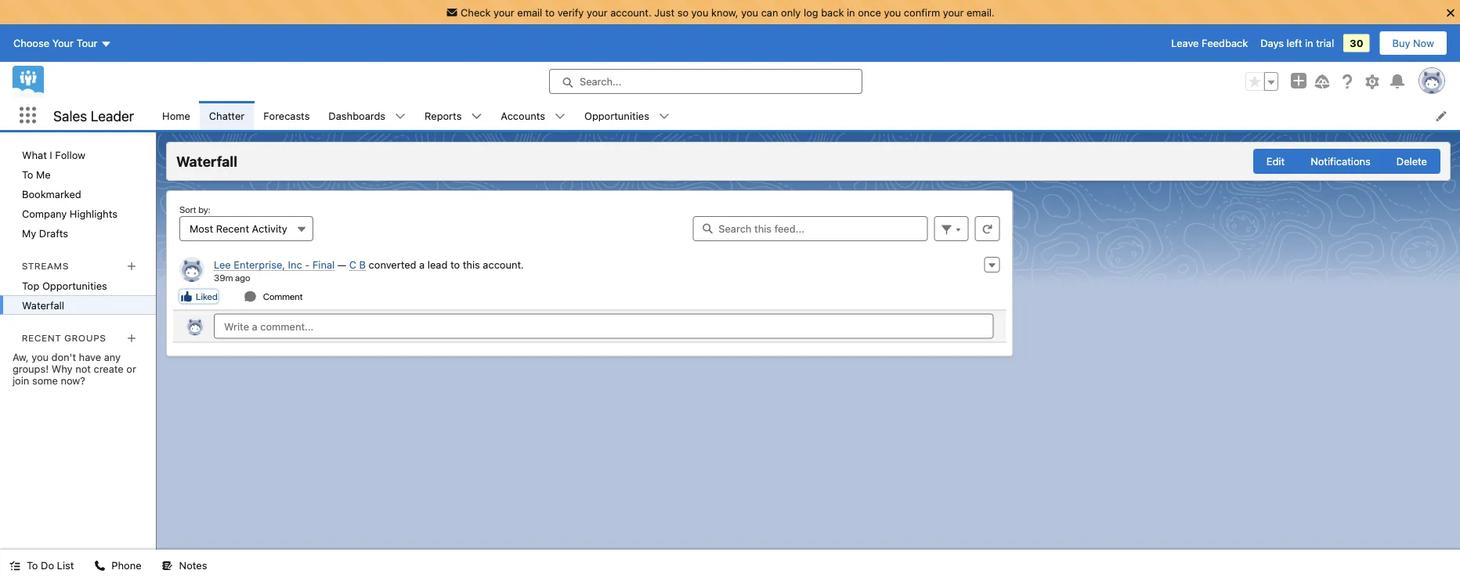 Task type: locate. For each thing, give the bounding box(es) containing it.
your right the verify
[[587, 6, 608, 18]]

text default image inside "comment" button
[[244, 290, 257, 303]]

opportunities inside top opportunities waterfall
[[42, 280, 107, 292]]

choose
[[13, 37, 49, 49]]

company highlights link
[[0, 204, 156, 223]]

text default image inside opportunities list item
[[659, 111, 670, 122]]

2 horizontal spatial your
[[943, 6, 964, 18]]

reports link
[[415, 101, 471, 130]]

once
[[858, 6, 882, 18]]

0 vertical spatial waterfall
[[176, 153, 237, 170]]

Write a comment... text field
[[214, 314, 994, 339]]

0 vertical spatial in
[[847, 6, 855, 18]]

1 vertical spatial in
[[1306, 37, 1314, 49]]

by:
[[198, 204, 210, 215]]

email.
[[967, 6, 995, 18]]

text default image inside to do list button
[[9, 561, 20, 572]]

in right the back on the right top of the page
[[847, 6, 855, 18]]

to me link
[[0, 165, 156, 184]]

to left me at the left top of the page
[[22, 168, 33, 180]]

liked
[[196, 291, 218, 302]]

follow
[[55, 149, 86, 161]]

1 horizontal spatial in
[[1306, 37, 1314, 49]]

your
[[52, 37, 74, 49]]

—
[[338, 259, 347, 270]]

your left email
[[494, 6, 515, 18]]

39m ago link
[[214, 272, 250, 283]]

to inside lee enterprise, inc - final — c b converted a lead to this account. 39m ago
[[451, 259, 460, 270]]

your left the email.
[[943, 6, 964, 18]]

leave feedback link
[[1172, 37, 1249, 49]]

account. right this
[[483, 259, 524, 270]]

text default image down search... 'button'
[[659, 111, 670, 122]]

in right the left
[[1306, 37, 1314, 49]]

text default image inside the accounts list item
[[555, 111, 566, 122]]

days
[[1261, 37, 1284, 49]]

phone
[[112, 560, 142, 572]]

waterfall inside top opportunities waterfall
[[22, 299, 64, 311]]

0 vertical spatial account.
[[611, 6, 652, 18]]

0 horizontal spatial recent
[[22, 332, 62, 343]]

groups
[[64, 332, 106, 343]]

account. left the just
[[611, 6, 652, 18]]

1 vertical spatial account.
[[483, 259, 524, 270]]

to left do
[[27, 560, 38, 572]]

forecasts
[[263, 110, 310, 121]]

you left can at the top right of the page
[[742, 6, 759, 18]]

search... button
[[549, 69, 863, 94]]

back
[[821, 6, 844, 18]]

phone button
[[85, 550, 151, 581]]

your
[[494, 6, 515, 18], [587, 6, 608, 18], [943, 6, 964, 18]]

notifications
[[1311, 156, 1371, 167]]

top opportunities link
[[0, 276, 156, 296]]

to left this
[[451, 259, 460, 270]]

verify
[[558, 6, 584, 18]]

0 vertical spatial to
[[22, 168, 33, 180]]

recent up aw,
[[22, 332, 62, 343]]

0 horizontal spatial opportunities
[[42, 280, 107, 292]]

account.
[[611, 6, 652, 18], [483, 259, 524, 270]]

text default image down ago
[[244, 290, 257, 303]]

text default image right reports
[[471, 111, 482, 122]]

text default image inside liked button
[[180, 290, 193, 303]]

why not create or join some now?
[[13, 363, 136, 386]]

delete button
[[1384, 149, 1441, 174]]

1 vertical spatial opportunities
[[42, 280, 107, 292]]

drafts
[[39, 227, 68, 239]]

list
[[153, 101, 1461, 130]]

1 horizontal spatial recent
[[216, 223, 249, 235]]

0 vertical spatial opportunities
[[585, 110, 650, 121]]

waterfall down top
[[22, 299, 64, 311]]

you right 'so' on the left top
[[692, 6, 709, 18]]

text default image right accounts
[[555, 111, 566, 122]]

lead
[[428, 259, 448, 270]]

you right aw,
[[31, 351, 49, 363]]

tour
[[76, 37, 98, 49]]

text default image
[[395, 111, 406, 122], [471, 111, 482, 122], [659, 111, 670, 122], [244, 290, 257, 303], [162, 561, 173, 572]]

in
[[847, 6, 855, 18], [1306, 37, 1314, 49]]

text default image inside "phone" button
[[94, 561, 105, 572]]

most
[[190, 223, 213, 235]]

0 horizontal spatial to
[[451, 259, 460, 270]]

1 vertical spatial waterfall
[[22, 299, 64, 311]]

to right email
[[545, 6, 555, 18]]

1 horizontal spatial your
[[587, 6, 608, 18]]

can
[[761, 6, 779, 18]]

to inside what i follow to me bookmarked company highlights my drafts
[[22, 168, 33, 180]]

c b image
[[179, 257, 205, 282]]

you
[[692, 6, 709, 18], [742, 6, 759, 18], [884, 6, 901, 18], [31, 351, 49, 363]]

recent inside button
[[216, 223, 249, 235]]

Search this feed... search field
[[693, 216, 928, 241]]

0 horizontal spatial account.
[[483, 259, 524, 270]]

liked button
[[179, 290, 218, 304]]

confirm
[[904, 6, 941, 18]]

text default image left liked
[[180, 290, 193, 303]]

opportunities up waterfall link
[[42, 280, 107, 292]]

don't
[[51, 351, 76, 363]]

text default image inside dashboards list item
[[395, 111, 406, 122]]

waterfall
[[176, 153, 237, 170], [22, 299, 64, 311]]

1 vertical spatial to
[[451, 259, 460, 270]]

to inside button
[[27, 560, 38, 572]]

text default image left phone
[[94, 561, 105, 572]]

chatter
[[209, 110, 245, 121]]

opportunities link
[[575, 101, 659, 130]]

top
[[22, 280, 39, 292]]

text default image for "phone" button
[[94, 561, 105, 572]]

recent
[[216, 223, 249, 235], [22, 332, 62, 343]]

choose your tour
[[13, 37, 98, 49]]

opportunities
[[585, 110, 650, 121], [42, 280, 107, 292]]

comment button
[[243, 290, 304, 304]]

trial
[[1317, 37, 1335, 49]]

text default image inside reports list item
[[471, 111, 482, 122]]

ago
[[235, 272, 250, 283]]

1 horizontal spatial to
[[545, 6, 555, 18]]

choose your tour button
[[13, 31, 112, 56]]

group
[[1246, 72, 1279, 91], [1254, 149, 1441, 174]]

dashboards link
[[319, 101, 395, 130]]

top opportunities waterfall
[[22, 280, 107, 311]]

text default image
[[555, 111, 566, 122], [180, 290, 193, 303], [9, 561, 20, 572], [94, 561, 105, 572]]

i
[[50, 149, 52, 161]]

1 vertical spatial group
[[1254, 149, 1441, 174]]

aw,
[[13, 351, 29, 363]]

days left in trial
[[1261, 37, 1335, 49]]

waterfall up by:
[[176, 153, 237, 170]]

0 vertical spatial recent
[[216, 223, 249, 235]]

1 horizontal spatial account.
[[611, 6, 652, 18]]

0 horizontal spatial your
[[494, 6, 515, 18]]

recent right most
[[216, 223, 249, 235]]

text default image for dashboards
[[395, 111, 406, 122]]

0 horizontal spatial waterfall
[[22, 299, 64, 311]]

account. inside lee enterprise, inc - final — c b converted a lead to this account. 39m ago
[[483, 259, 524, 270]]

1 horizontal spatial opportunities
[[585, 110, 650, 121]]

opportunities down search...
[[585, 110, 650, 121]]

to
[[22, 168, 33, 180], [27, 560, 38, 572]]

know,
[[712, 6, 739, 18]]

groups!
[[13, 363, 49, 375]]

text default image left notes
[[162, 561, 173, 572]]

recent groups
[[22, 332, 106, 343]]

text default image for opportunities
[[659, 111, 670, 122]]

1 vertical spatial to
[[27, 560, 38, 572]]

text default image left reports
[[395, 111, 406, 122]]

text default image inside notes 'button'
[[162, 561, 173, 572]]

streams
[[22, 260, 69, 271]]

buy now
[[1393, 37, 1435, 49]]

why
[[52, 363, 73, 375]]

company
[[22, 208, 67, 219]]

text default image left do
[[9, 561, 20, 572]]



Task type: describe. For each thing, give the bounding box(es) containing it.
create
[[94, 363, 124, 375]]

0 vertical spatial to
[[545, 6, 555, 18]]

c b link
[[349, 259, 366, 271]]

reports list item
[[415, 101, 492, 130]]

reports
[[425, 110, 462, 121]]

0 vertical spatial group
[[1246, 72, 1279, 91]]

lee enterprise, inc - final — c b converted a lead to this account. 39m ago
[[214, 259, 524, 283]]

some
[[32, 375, 58, 386]]

waterfall link
[[0, 296, 156, 315]]

delete
[[1397, 156, 1428, 167]]

any
[[104, 351, 121, 363]]

final
[[313, 259, 335, 270]]

edit
[[1267, 156, 1285, 167]]

text default image for to do list button
[[9, 561, 20, 572]]

this
[[463, 259, 480, 270]]

comment
[[263, 291, 303, 302]]

dashboards list item
[[319, 101, 415, 130]]

just
[[655, 6, 675, 18]]

text default image for reports
[[471, 111, 482, 122]]

sales leader
[[53, 107, 134, 124]]

accounts list item
[[492, 101, 575, 130]]

join
[[13, 375, 29, 386]]

c b image
[[186, 317, 205, 336]]

check your email to verify your account. just so you know, you can only log back in once you confirm your email.
[[461, 6, 995, 18]]

Sort by: button
[[179, 216, 313, 241]]

have
[[79, 351, 101, 363]]

buy now button
[[1380, 31, 1448, 56]]

my
[[22, 227, 36, 239]]

a
[[419, 259, 425, 270]]

most recent activity
[[190, 223, 287, 235]]

1 vertical spatial recent
[[22, 332, 62, 343]]

you inside aw, you don't have any groups!
[[31, 351, 49, 363]]

do
[[41, 560, 54, 572]]

1 your from the left
[[494, 6, 515, 18]]

me
[[36, 168, 51, 180]]

converted
[[369, 259, 417, 270]]

search...
[[580, 76, 622, 87]]

to do list
[[27, 560, 74, 572]]

recent groups link
[[22, 332, 106, 343]]

my drafts link
[[0, 223, 156, 243]]

c b, 39m ago element
[[173, 251, 1006, 310]]

log
[[804, 6, 819, 18]]

lee
[[214, 259, 231, 270]]

inc
[[288, 259, 302, 270]]

group containing edit
[[1254, 149, 1441, 174]]

opportunities inside opportunities link
[[585, 110, 650, 121]]

activity
[[252, 223, 287, 235]]

what i follow link
[[0, 145, 156, 165]]

0 horizontal spatial in
[[847, 6, 855, 18]]

only
[[781, 6, 801, 18]]

chatter link
[[200, 101, 254, 130]]

opportunities list item
[[575, 101, 679, 130]]

enterprise,
[[234, 259, 285, 270]]

sort by:
[[179, 204, 210, 215]]

-
[[305, 259, 310, 270]]

1 horizontal spatial waterfall
[[176, 153, 237, 170]]

notifications button
[[1298, 149, 1385, 174]]

list containing home
[[153, 101, 1461, 130]]

3 your from the left
[[943, 6, 964, 18]]

leave feedback
[[1172, 37, 1249, 49]]

so
[[678, 6, 689, 18]]

now?
[[61, 375, 85, 386]]

c
[[349, 259, 357, 270]]

text default image for liked button
[[180, 290, 193, 303]]

leave
[[1172, 37, 1199, 49]]

now
[[1414, 37, 1435, 49]]

notes
[[179, 560, 207, 572]]

notes button
[[153, 550, 217, 581]]

bookmarked
[[22, 188, 81, 200]]

feedback
[[1202, 37, 1249, 49]]

aw, you don't have any groups!
[[13, 351, 121, 375]]

highlights
[[70, 208, 118, 219]]

not
[[75, 363, 91, 375]]

email
[[517, 6, 543, 18]]

you right once
[[884, 6, 901, 18]]

2 your from the left
[[587, 6, 608, 18]]

accounts link
[[492, 101, 555, 130]]

b
[[359, 259, 366, 270]]

accounts
[[501, 110, 545, 121]]

or
[[126, 363, 136, 375]]

edit button
[[1254, 149, 1299, 174]]

sales
[[53, 107, 87, 124]]

dashboards
[[329, 110, 386, 121]]

buy
[[1393, 37, 1411, 49]]

list
[[57, 560, 74, 572]]

sort
[[179, 204, 196, 215]]

check
[[461, 6, 491, 18]]

to do list button
[[0, 550, 83, 581]]



Task type: vqa. For each thing, say whether or not it's contained in the screenshot.
closed won
no



